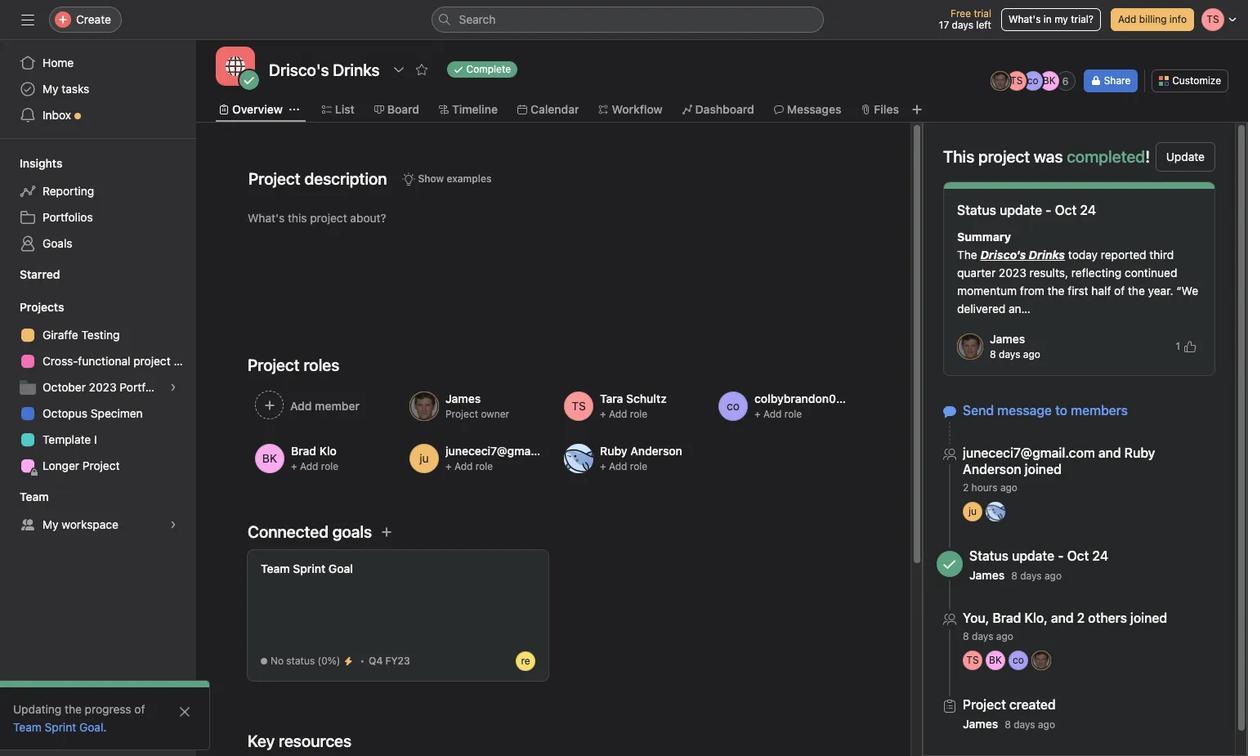 Task type: describe. For each thing, give the bounding box(es) containing it.
team sprint goal link
[[13, 720, 103, 734]]

!
[[1145, 147, 1150, 166]]

+ for colbybrandon04@gmail.com
[[754, 408, 761, 420]]

colbybrandon04@gmail.com + add role
[[754, 392, 910, 420]]

longer project link
[[10, 453, 186, 479]]

insights
[[20, 156, 62, 170]]

1 horizontal spatial project
[[978, 147, 1030, 166]]

junececi7@gmail.com + add role
[[446, 444, 563, 472]]

goals
[[43, 236, 72, 250]]

0 horizontal spatial project
[[133, 354, 171, 368]]

+ for brad klo
[[291, 460, 297, 472]]

and inside you, brad klo, and 2 others joined 8 days ago
[[1051, 611, 1074, 625]]

connected goals
[[248, 522, 372, 541]]

+ for ruby anderson
[[600, 460, 606, 472]]

ju
[[969, 505, 977, 517]]

calendar link
[[517, 101, 579, 119]]

james inside james 8 days ago
[[990, 332, 1025, 346]]

list link
[[322, 101, 355, 119]]

add for brad klo
[[300, 460, 318, 472]]

brad klo + add role
[[291, 444, 339, 472]]

ago inside project created james 8 days ago
[[1038, 719, 1055, 731]]

create button
[[49, 7, 122, 33]]

octopus specimen
[[43, 406, 143, 420]]

first
[[1068, 284, 1089, 298]]

update for oct
[[1012, 548, 1055, 563]]

0 vertical spatial bk
[[1043, 74, 1056, 87]]

from
[[1020, 284, 1045, 298]]

goal inside "updating the progress of team sprint goal ."
[[79, 720, 103, 734]]

2 inside you, brad klo, and 2 others joined 8 days ago
[[1077, 611, 1085, 625]]

key resources
[[248, 732, 352, 750]]

klo,
[[1025, 611, 1048, 625]]

project for james project owner
[[446, 408, 478, 420]]

days inside project created james 8 days ago
[[1014, 719, 1035, 731]]

sprint inside "updating the progress of team sprint goal ."
[[45, 720, 76, 734]]

1 horizontal spatial ja
[[995, 74, 1006, 87]]

dashboard link
[[682, 101, 754, 119]]

q4
[[369, 655, 383, 667]]

8 inside you, brad klo, and 2 others joined 8 days ago
[[963, 630, 969, 643]]

oct 24
[[1055, 203, 1096, 217]]

ja inside latest status update element
[[965, 340, 976, 352]]

others
[[1088, 611, 1127, 625]]

0 horizontal spatial co
[[1013, 654, 1024, 666]]

files link
[[861, 101, 899, 119]]

testing
[[81, 328, 120, 342]]

james inside project created james 8 days ago
[[963, 717, 998, 731]]

in
[[1044, 13, 1052, 25]]

ago inside james 8 days ago
[[1023, 348, 1040, 360]]

Project description title text field
[[238, 162, 391, 196]]

days inside you, brad klo, and 2 others joined 8 days ago
[[972, 630, 994, 643]]

add inside button
[[1118, 13, 1137, 25]]

ruby
[[1125, 446, 1155, 460]]

add for ruby anderson
[[609, 460, 627, 472]]

2023 inside today reported third quarter 2023 results, reflecting continued momentum from the first half of the year. "we delivered an…
[[999, 266, 1027, 280]]

message
[[997, 403, 1052, 418]]

customize button
[[1152, 69, 1229, 92]]

left
[[976, 19, 991, 31]]

role for junececi7@gmail.com
[[476, 460, 493, 472]]

search list box
[[431, 7, 824, 33]]

no status (0%)
[[271, 655, 340, 667]]

today reported third quarter 2023 results, reflecting continued momentum from the first half of the year. "we delivered an…
[[957, 248, 1202, 316]]

status update - oct 24 james 8 days ago
[[969, 548, 1109, 582]]

complete button
[[439, 58, 525, 81]]

invite button
[[16, 720, 86, 750]]

team sprint goal
[[261, 562, 353, 575]]

october 2023 portfolio
[[43, 380, 164, 394]]

of inside today reported third quarter 2023 results, reflecting continued momentum from the first half of the year. "we delivered an…
[[1114, 284, 1125, 298]]

role for tara schultz
[[630, 408, 648, 420]]

james inside james project owner
[[446, 392, 481, 405]]

insights element
[[0, 149, 196, 260]]

you, brad klo, and 2 others joined button
[[963, 610, 1167, 626]]

james project owner
[[446, 392, 509, 420]]

my workspace link
[[10, 512, 186, 538]]

status
[[286, 655, 315, 667]]

ra
[[989, 505, 1002, 517]]

james link inside latest status update element
[[990, 332, 1025, 346]]

this
[[943, 147, 975, 166]]

add for colbybrandon04@gmail.com
[[763, 408, 782, 420]]

home link
[[10, 50, 186, 76]]

team for team
[[20, 490, 49, 504]]

third
[[1150, 248, 1174, 262]]

status for status update - oct 24
[[957, 203, 996, 217]]

brad klo
[[291, 444, 337, 458]]

octopus specimen link
[[10, 401, 186, 427]]

overview link
[[219, 101, 283, 119]]

team inside "updating the progress of team sprint goal ."
[[13, 720, 42, 734]]

role for brad klo
[[321, 460, 339, 472]]

add for tara schultz
[[609, 408, 627, 420]]

reflecting
[[1071, 266, 1122, 280]]

projects
[[20, 300, 64, 314]]

search button
[[431, 7, 824, 33]]

james inside status update - oct 24 james 8 days ago
[[969, 568, 1005, 582]]

see details, my workspace image
[[168, 520, 178, 530]]

list
[[335, 102, 355, 116]]

6
[[1063, 75, 1069, 87]]

joined inside junececi7@gmail.com and ruby anderson joined 2 hours ago
[[1025, 462, 1062, 477]]

0 horizontal spatial bk
[[989, 654, 1002, 666]]

add member
[[290, 399, 360, 413]]

trial
[[974, 7, 991, 20]]

inbox
[[43, 108, 71, 122]]

days inside free trial 17 days left
[[952, 19, 974, 31]]

tab actions image
[[289, 105, 299, 114]]

workflow
[[612, 102, 663, 116]]

show options image
[[392, 63, 405, 76]]

oct
[[1067, 548, 1089, 563]]

1
[[1176, 340, 1180, 352]]

board link
[[374, 101, 419, 119]]

reporting link
[[10, 178, 186, 204]]

send
[[963, 403, 994, 418]]

results,
[[1030, 266, 1068, 280]]

completed
[[1067, 147, 1145, 166]]

2 inside junececi7@gmail.com and ruby anderson joined 2 hours ago
[[963, 481, 969, 494]]

overview
[[232, 102, 283, 116]]

timeline
[[452, 102, 498, 116]]

globe image
[[226, 56, 245, 76]]

my for my tasks
[[43, 82, 58, 96]]

update
[[1166, 150, 1205, 163]]

cross-functional project plan
[[43, 354, 196, 368]]

days inside status update - oct 24 james 8 days ago
[[1020, 570, 1042, 582]]

to
[[1055, 403, 1068, 418]]

invite
[[46, 728, 75, 741]]

starred
[[20, 267, 60, 281]]

ago inside status update - oct 24 james 8 days ago
[[1045, 570, 1062, 582]]

latest status update element
[[943, 181, 1216, 376]]

status for status update - oct 24 james 8 days ago
[[969, 548, 1009, 563]]

the
[[957, 248, 977, 262]]

2 horizontal spatial the
[[1128, 284, 1145, 298]]

continued
[[1125, 266, 1177, 280]]

role for colbybrandon04@gmail.com
[[785, 408, 802, 420]]

you, brad klo, and 2 others joined 8 days ago
[[963, 611, 1167, 643]]

updating
[[13, 702, 61, 716]]

an…
[[1009, 302, 1031, 316]]

8 inside james 8 days ago
[[990, 348, 996, 360]]



Task type: locate. For each thing, give the bounding box(es) containing it.
junececi7@gmail.com inside junececi7@gmail.com and ruby anderson joined 2 hours ago
[[963, 446, 1095, 460]]

progress
[[85, 702, 131, 716]]

of right half
[[1114, 284, 1125, 298]]

my down team dropdown button
[[43, 517, 58, 531]]

0 vertical spatial update
[[1000, 203, 1042, 217]]

ago right hours
[[1000, 481, 1018, 494]]

colbybrandon04@gmail.com
[[754, 392, 910, 405]]

complete
[[466, 63, 511, 75]]

search
[[459, 12, 496, 26]]

ts
[[1010, 74, 1023, 87], [967, 654, 979, 666]]

of inside "updating the progress of team sprint goal ."
[[134, 702, 145, 716]]

delivered
[[957, 302, 1006, 316]]

q4 fy23 button
[[365, 653, 431, 669]]

re
[[521, 655, 530, 667]]

james down an…
[[990, 332, 1025, 346]]

hours
[[972, 481, 998, 494]]

was
[[1034, 147, 1063, 166]]

role for ruby anderson
[[630, 460, 648, 472]]

project roles
[[248, 356, 339, 374]]

template
[[43, 432, 91, 446]]

close image
[[178, 705, 191, 719]]

8 inside status update - oct 24 james 8 days ago
[[1011, 570, 1018, 582]]

team for team sprint goal
[[261, 562, 290, 575]]

of
[[1114, 284, 1125, 298], [134, 702, 145, 716]]

- left oct 24
[[1046, 203, 1052, 217]]

the down results,
[[1048, 284, 1065, 298]]

1 horizontal spatial junececi7@gmail.com
[[963, 446, 1095, 460]]

add down brad klo
[[300, 460, 318, 472]]

1 vertical spatial 2023
[[89, 380, 117, 394]]

0 vertical spatial 2023
[[999, 266, 1027, 280]]

1 vertical spatial project
[[133, 354, 171, 368]]

october
[[43, 380, 86, 394]]

add down colbybrandon04@gmail.com
[[763, 408, 782, 420]]

days inside james 8 days ago
[[999, 348, 1021, 360]]

role inside junececi7@gmail.com + add role
[[476, 460, 493, 472]]

role inside colbybrandon04@gmail.com + add role
[[785, 408, 802, 420]]

project inside james project owner
[[446, 408, 478, 420]]

0 horizontal spatial goal
[[79, 720, 103, 734]]

sprint
[[293, 562, 326, 575], [45, 720, 76, 734]]

quarter
[[957, 266, 996, 280]]

momentum
[[957, 284, 1017, 298]]

ja down the delivered
[[965, 340, 976, 352]]

2 horizontal spatial ja
[[1036, 654, 1047, 666]]

- for oct 24
[[1046, 203, 1052, 217]]

1 horizontal spatial 2023
[[999, 266, 1027, 280]]

1 vertical spatial my
[[43, 517, 58, 531]]

2 left hours
[[963, 481, 969, 494]]

and right klo, on the right bottom of page
[[1051, 611, 1074, 625]]

1 horizontal spatial goal
[[329, 562, 353, 575]]

0 horizontal spatial 2023
[[89, 380, 117, 394]]

+ inside colbybrandon04@gmail.com + add role
[[754, 408, 761, 420]]

0 horizontal spatial project
[[82, 459, 120, 472]]

1 vertical spatial status
[[969, 548, 1009, 563]]

james link for project created
[[963, 717, 998, 731]]

drinks
[[1029, 248, 1065, 262]]

add billing info button
[[1111, 8, 1194, 31]]

8 down the delivered
[[990, 348, 996, 360]]

1 horizontal spatial of
[[1114, 284, 1125, 298]]

8 down the status update - oct 24 button
[[1011, 570, 1018, 582]]

2 vertical spatial ja
[[1036, 654, 1047, 666]]

0 vertical spatial my
[[43, 82, 58, 96]]

0 vertical spatial co
[[1027, 74, 1039, 87]]

2 vertical spatial james link
[[963, 717, 998, 731]]

add down "tara schultz"
[[609, 408, 627, 420]]

project left owner
[[446, 408, 478, 420]]

add billing info
[[1118, 13, 1187, 25]]

1 horizontal spatial ts
[[1010, 74, 1023, 87]]

update inside status update - oct 24 james 8 days ago
[[1012, 548, 1055, 563]]

2 my from the top
[[43, 517, 58, 531]]

james up junececi7@gmail.com + add role
[[446, 392, 481, 405]]

0 horizontal spatial 2
[[963, 481, 969, 494]]

team
[[20, 490, 49, 504], [261, 562, 290, 575], [13, 720, 42, 734]]

0 vertical spatial and
[[1099, 446, 1121, 460]]

0 vertical spatial project
[[978, 147, 1030, 166]]

add down ruby anderson
[[609, 460, 627, 472]]

tasks
[[62, 82, 89, 96]]

role down ruby anderson
[[630, 460, 648, 472]]

+ inside "tara schultz + add role"
[[600, 408, 606, 420]]

and
[[1099, 446, 1121, 460], [1051, 611, 1074, 625]]

add to starred image
[[415, 63, 428, 76]]

0 horizontal spatial and
[[1051, 611, 1074, 625]]

role down colbybrandon04@gmail.com
[[785, 408, 802, 420]]

portfolios
[[43, 210, 93, 224]]

1 horizontal spatial -
[[1058, 548, 1064, 563]]

project up portfolio
[[133, 354, 171, 368]]

0 vertical spatial sprint
[[293, 562, 326, 575]]

team down connected goals
[[261, 562, 290, 575]]

days down "project created"
[[1014, 719, 1035, 731]]

starred button
[[0, 266, 60, 283]]

0 vertical spatial ja
[[995, 74, 1006, 87]]

longer
[[43, 459, 79, 472]]

summary
[[957, 230, 1011, 244]]

ts down you,
[[967, 654, 979, 666]]

timeline link
[[439, 101, 498, 119]]

my
[[1055, 13, 1068, 25]]

i
[[94, 432, 97, 446]]

ago down the status update - oct 24 button
[[1045, 570, 1062, 582]]

0 vertical spatial james link
[[990, 332, 1025, 346]]

my left tasks at the left of the page
[[43, 82, 58, 96]]

2 left others
[[1077, 611, 1085, 625]]

+ inside ruby anderson + add role
[[600, 460, 606, 472]]

insights button
[[0, 155, 62, 172]]

co left '6'
[[1027, 74, 1039, 87]]

junececi7@gmail.com down owner
[[446, 444, 563, 458]]

james up you,
[[969, 568, 1005, 582]]

my workspace
[[43, 517, 118, 531]]

team down updating
[[13, 720, 42, 734]]

home
[[43, 56, 74, 69]]

the inside "updating the progress of team sprint goal ."
[[65, 702, 82, 716]]

days down you,
[[972, 630, 994, 643]]

james 8 days ago
[[990, 332, 1040, 360]]

bk left '6'
[[1043, 74, 1056, 87]]

sprint down updating
[[45, 720, 76, 734]]

template i
[[43, 432, 97, 446]]

role inside "tara schultz + add role"
[[630, 408, 648, 420]]

0 horizontal spatial sprint
[[45, 720, 76, 734]]

- left oct
[[1058, 548, 1064, 563]]

project created james 8 days ago
[[963, 697, 1056, 731]]

calendar
[[530, 102, 579, 116]]

ja down you, brad klo, and 2 others joined 8 days ago
[[1036, 654, 1047, 666]]

year.
[[1148, 284, 1173, 298]]

0 vertical spatial team
[[20, 490, 49, 504]]

1 vertical spatial sprint
[[45, 720, 76, 734]]

2
[[963, 481, 969, 494], [1077, 611, 1085, 625]]

8 down you,
[[963, 630, 969, 643]]

role down "tara schultz"
[[630, 408, 648, 420]]

1 vertical spatial ts
[[967, 654, 979, 666]]

james link up you,
[[969, 568, 1005, 582]]

1 vertical spatial project
[[82, 459, 120, 472]]

my inside "my workspace" link
[[43, 517, 58, 531]]

joined right the anderson
[[1025, 462, 1062, 477]]

add left billing
[[1118, 13, 1137, 25]]

project for longer project
[[82, 459, 120, 472]]

0 vertical spatial status
[[957, 203, 996, 217]]

ja left '6'
[[995, 74, 1006, 87]]

specimen
[[91, 406, 143, 420]]

my tasks
[[43, 82, 89, 96]]

0 vertical spatial ts
[[1010, 74, 1023, 87]]

joined inside you, brad klo, and 2 others joined 8 days ago
[[1131, 611, 1167, 625]]

status inside status update - oct 24 james 8 days ago
[[969, 548, 1009, 563]]

update left oct
[[1012, 548, 1055, 563]]

global element
[[0, 40, 196, 138]]

half
[[1092, 284, 1111, 298]]

james link for status
[[969, 568, 1005, 582]]

status up summary
[[957, 203, 996, 217]]

team down longer
[[20, 490, 49, 504]]

1 vertical spatial bk
[[989, 654, 1002, 666]]

1 horizontal spatial bk
[[1043, 74, 1056, 87]]

my inside my tasks link
[[43, 82, 58, 96]]

0 horizontal spatial the
[[65, 702, 82, 716]]

add for junececi7@gmail.com
[[454, 460, 473, 472]]

2023 down the drisco's drinks
[[999, 266, 1027, 280]]

octopus
[[43, 406, 87, 420]]

- for oct
[[1058, 548, 1064, 563]]

+ inside brad klo + add role
[[291, 460, 297, 472]]

- inside latest status update element
[[1046, 203, 1052, 217]]

days down an…
[[999, 348, 1021, 360]]

1 horizontal spatial joined
[[1131, 611, 1167, 625]]

james link down an…
[[990, 332, 1025, 346]]

drisco's
[[980, 248, 1026, 262]]

- inside status update - oct 24 james 8 days ago
[[1058, 548, 1064, 563]]

the down continued
[[1128, 284, 1145, 298]]

tara schultz + add role
[[600, 392, 667, 420]]

+ down james project owner
[[446, 460, 452, 472]]

add down james project owner
[[454, 460, 473, 472]]

goal down connected goals
[[329, 562, 353, 575]]

co
[[1027, 74, 1039, 87], [1013, 654, 1024, 666]]

2 vertical spatial team
[[13, 720, 42, 734]]

longer project
[[43, 459, 120, 472]]

teams element
[[0, 482, 196, 541]]

0 vertical spatial project
[[446, 408, 478, 420]]

1 vertical spatial james link
[[969, 568, 1005, 582]]

None text field
[[265, 55, 384, 84]]

giraffe testing link
[[10, 322, 186, 348]]

+ down colbybrandon04@gmail.com
[[754, 408, 761, 420]]

ago down brad
[[996, 630, 1013, 643]]

of right the progress
[[134, 702, 145, 716]]

1 vertical spatial update
[[1012, 548, 1055, 563]]

ts left '6'
[[1010, 74, 1023, 87]]

1 my from the top
[[43, 82, 58, 96]]

james link down "project created"
[[963, 717, 998, 731]]

ago inside junececi7@gmail.com and ruby anderson joined 2 hours ago
[[1000, 481, 1018, 494]]

billing
[[1139, 13, 1167, 25]]

1 horizontal spatial and
[[1099, 446, 1121, 460]]

messages
[[787, 102, 841, 116]]

1 vertical spatial goal
[[79, 720, 103, 734]]

status down ra
[[969, 548, 1009, 563]]

free trial 17 days left
[[939, 7, 991, 31]]

my tasks link
[[10, 76, 186, 102]]

sprint down connected goals
[[293, 562, 326, 575]]

my for my workspace
[[43, 517, 58, 531]]

james down "project created"
[[963, 717, 998, 731]]

bk down brad
[[989, 654, 1002, 666]]

add inside "tara schultz + add role"
[[609, 408, 627, 420]]

template i link
[[10, 427, 186, 453]]

1 horizontal spatial the
[[1048, 284, 1065, 298]]

0 horizontal spatial ts
[[967, 654, 979, 666]]

brad
[[993, 611, 1021, 625]]

info
[[1170, 13, 1187, 25]]

.
[[103, 720, 107, 734]]

0 horizontal spatial -
[[1046, 203, 1052, 217]]

0 vertical spatial of
[[1114, 284, 1125, 298]]

1 vertical spatial team
[[261, 562, 290, 575]]

1 horizontal spatial sprint
[[293, 562, 326, 575]]

0 vertical spatial -
[[1046, 203, 1052, 217]]

24
[[1092, 548, 1109, 563]]

add inside brad klo + add role
[[300, 460, 318, 472]]

the
[[1048, 284, 1065, 298], [1128, 284, 1145, 298], [65, 702, 82, 716]]

days
[[952, 19, 974, 31], [999, 348, 1021, 360], [1020, 570, 1042, 582], [972, 630, 994, 643], [1014, 719, 1035, 731]]

+ inside junececi7@gmail.com + add role
[[446, 460, 452, 472]]

1 horizontal spatial 2
[[1077, 611, 1085, 625]]

projects element
[[0, 293, 196, 482]]

junececi7@gmail.com up the anderson
[[963, 446, 1095, 460]]

the drisco's drinks
[[957, 248, 1065, 262]]

1 horizontal spatial project
[[446, 408, 478, 420]]

+ down brad klo
[[291, 460, 297, 472]]

1 vertical spatial of
[[134, 702, 145, 716]]

0 horizontal spatial joined
[[1025, 462, 1062, 477]]

send message to members
[[963, 403, 1128, 418]]

project down template i link
[[82, 459, 120, 472]]

owner
[[481, 408, 509, 420]]

create
[[76, 12, 111, 26]]

2023 down cross-functional project plan link
[[89, 380, 117, 394]]

no
[[271, 655, 284, 667]]

you,
[[963, 611, 989, 625]]

days right the 17
[[952, 19, 974, 31]]

and left ruby
[[1099, 446, 1121, 460]]

role down brad klo
[[321, 460, 339, 472]]

17
[[939, 19, 949, 31]]

customize
[[1172, 74, 1221, 87]]

0 vertical spatial joined
[[1025, 462, 1062, 477]]

-
[[1046, 203, 1052, 217], [1058, 548, 1064, 563]]

add member button
[[248, 383, 396, 429]]

junececi7@gmail.com for anderson
[[963, 446, 1095, 460]]

+ down "tara schultz"
[[600, 408, 606, 420]]

team inside dropdown button
[[20, 490, 49, 504]]

ruby anderson + add role
[[600, 444, 682, 472]]

update up summary
[[1000, 203, 1042, 217]]

the up team sprint goal link
[[65, 702, 82, 716]]

8 inside project created james 8 days ago
[[1005, 719, 1011, 731]]

ago down an…
[[1023, 348, 1040, 360]]

add inside colbybrandon04@gmail.com + add role
[[763, 408, 782, 420]]

1 vertical spatial ja
[[965, 340, 976, 352]]

2023 inside projects element
[[89, 380, 117, 394]]

portfolios link
[[10, 204, 186, 231]]

add inside ruby anderson + add role
[[609, 460, 627, 472]]

joined right others
[[1131, 611, 1167, 625]]

+ down ruby anderson
[[600, 460, 606, 472]]

this project was completed !
[[943, 147, 1150, 166]]

+ for tara schultz
[[600, 408, 606, 420]]

files
[[874, 102, 899, 116]]

role down owner
[[476, 460, 493, 472]]

ago down "project created"
[[1038, 719, 1055, 731]]

cross-functional project plan link
[[10, 348, 196, 374]]

1 vertical spatial co
[[1013, 654, 1024, 666]]

0 horizontal spatial junececi7@gmail.com
[[446, 444, 563, 458]]

share button
[[1084, 69, 1138, 92]]

0 horizontal spatial ja
[[965, 340, 976, 352]]

0 vertical spatial 2
[[963, 481, 969, 494]]

see details, october 2023 portfolio image
[[168, 383, 178, 392]]

role inside ruby anderson + add role
[[630, 460, 648, 472]]

junececi7@gmail.com for role
[[446, 444, 563, 458]]

what's in my trial? button
[[1001, 8, 1101, 31]]

junececi7@gmail.com
[[446, 444, 563, 458], [963, 446, 1095, 460]]

days down the status update - oct 24 button
[[1020, 570, 1042, 582]]

1 horizontal spatial co
[[1027, 74, 1039, 87]]

add tab image
[[911, 103, 924, 116]]

messages link
[[774, 101, 841, 119]]

goal down the progress
[[79, 720, 103, 734]]

1 vertical spatial -
[[1058, 548, 1064, 563]]

hide sidebar image
[[21, 13, 34, 26]]

add goal image
[[380, 526, 393, 539]]

role inside brad klo + add role
[[321, 460, 339, 472]]

1 vertical spatial joined
[[1131, 611, 1167, 625]]

and inside junececi7@gmail.com and ruby anderson joined 2 hours ago
[[1099, 446, 1121, 460]]

co down brad
[[1013, 654, 1024, 666]]

8 down "project created"
[[1005, 719, 1011, 731]]

update for oct 24
[[1000, 203, 1042, 217]]

ago inside you, brad klo, and 2 others joined 8 days ago
[[996, 630, 1013, 643]]

0 vertical spatial goal
[[329, 562, 353, 575]]

0 horizontal spatial of
[[134, 702, 145, 716]]

1 vertical spatial 2
[[1077, 611, 1085, 625]]

1 vertical spatial and
[[1051, 611, 1074, 625]]

project left was
[[978, 147, 1030, 166]]

add inside junececi7@gmail.com + add role
[[454, 460, 473, 472]]

giraffe
[[43, 328, 78, 342]]

+ for junececi7@gmail.com
[[446, 460, 452, 472]]



Task type: vqa. For each thing, say whether or not it's contained in the screenshot.
role associated with Tara Schultz
yes



